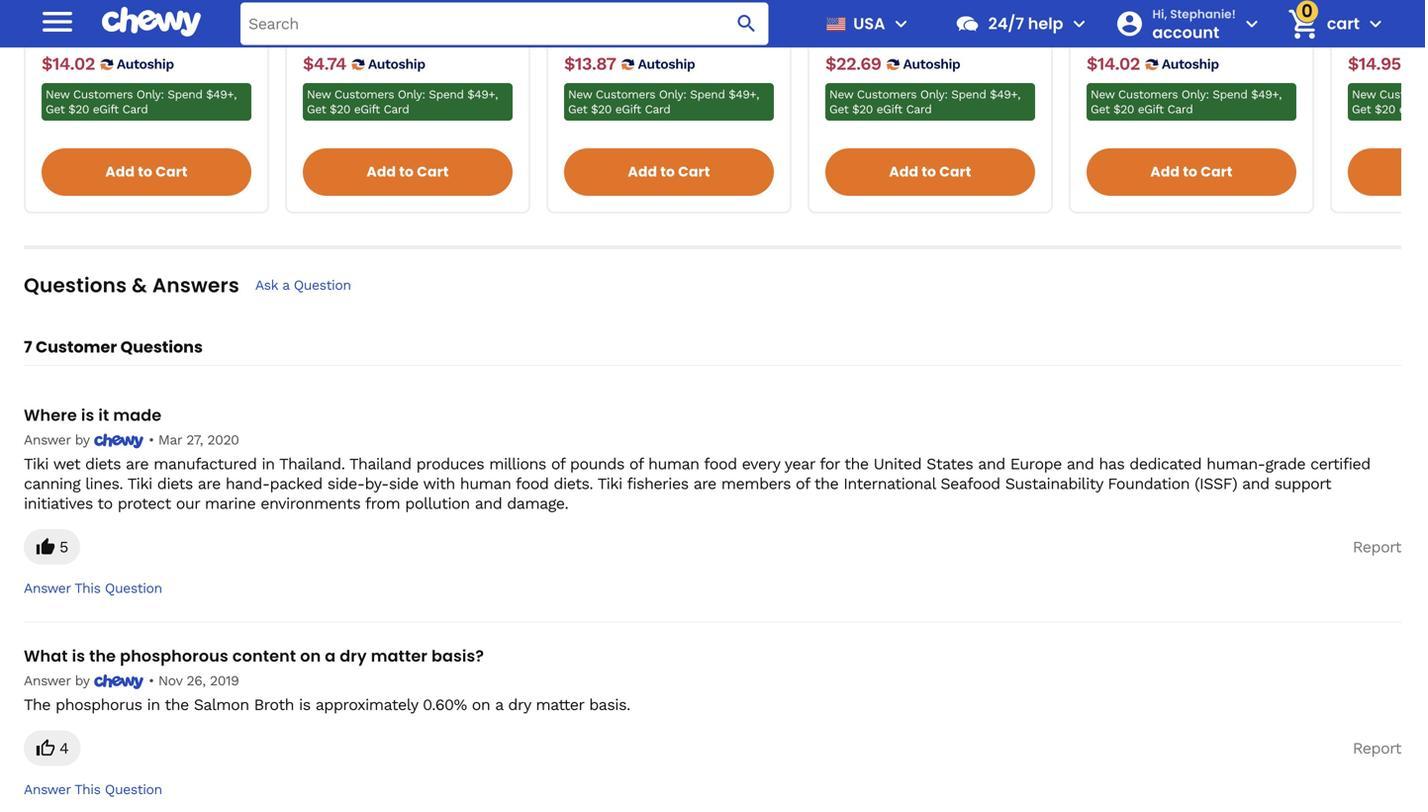 Task type: vqa. For each thing, say whether or not it's contained in the screenshot.
canning
yes



Task type: describe. For each thing, give the bounding box(es) containing it.
0 vertical spatial questions
[[24, 272, 127, 300]]

new customers only: spend $49+, get $20 egift card for 1st "$14.02" "text box" from the right
[[1091, 88, 1282, 116]]

7 customer questions
[[24, 336, 203, 358]]

initiatives
[[24, 495, 93, 513]]

new for "$13.87" text box
[[568, 88, 592, 102]]

add to cart button for $22.69 text box
[[825, 149, 1035, 196]]

what
[[24, 645, 68, 667]]

to for add to cart button related to "$13.87" text box
[[660, 162, 675, 182]]

(issf)
[[1195, 475, 1237, 494]]

$20 for $22.69 text box
[[852, 103, 873, 116]]

basis.
[[589, 696, 630, 714]]

autoship for $22.69 text box
[[903, 56, 960, 72]]

answer this question button for it
[[24, 580, 162, 598]]

and up seafood
[[978, 455, 1005, 474]]

a inside button
[[282, 277, 289, 294]]

with
[[423, 475, 455, 494]]

• mar 27, 2020
[[144, 432, 239, 448]]

by for where
[[75, 432, 89, 448]]

account menu image
[[1240, 12, 1264, 36]]

new customers only: spend $49+, get $20 egift card for $22.69 text box
[[829, 88, 1020, 116]]

0 vertical spatial matter
[[371, 645, 428, 667]]

24/7 help link
[[947, 0, 1063, 48]]

egift for the $4.74 'text box'
[[354, 103, 380, 116]]

items image
[[1286, 7, 1321, 41]]

new for $22.69 text box
[[829, 88, 853, 102]]

Product search field
[[240, 2, 769, 45]]

2 horizontal spatial are
[[693, 475, 716, 494]]

to for add to cart button for $22.69 text box
[[922, 162, 936, 182]]

foundation
[[1108, 475, 1190, 494]]

nov
[[158, 673, 182, 689]]

produces
[[416, 455, 484, 474]]

$23.88 text field
[[825, 28, 882, 50]]

2020
[[207, 432, 239, 448]]

question for phosphorous
[[105, 782, 162, 798]]

$13.87
[[564, 54, 616, 74]]

ask a question button
[[255, 277, 351, 295]]

tiki wet diets are manufactured in thailand. thailand produces millions of pounds of human food every year for the united states and europe and has dedicated human-grade certified canning lines. tiki diets are hand-packed side-by-side with human food diets. tiki fisheries are members of the international seafood sustainability foundation (issf) and support initiatives to protect our marine environments from pollution and damage.
[[24, 455, 1371, 513]]

0 vertical spatial on
[[300, 645, 321, 667]]

5 button
[[24, 530, 80, 565]]

chewy image for made
[[94, 434, 144, 449]]

answer this question button for the
[[24, 781, 162, 799]]

customer
[[36, 336, 117, 358]]

dedicated
[[1129, 455, 1202, 474]]

5
[[59, 538, 68, 557]]

add for add to cart button corresponding to the $4.74 'text box'
[[367, 162, 396, 182]]

1 horizontal spatial diets
[[157, 475, 193, 494]]

answers
[[152, 272, 239, 300]]

26,
[[187, 673, 205, 689]]

the down for
[[814, 475, 838, 494]]

$4.74 text field
[[303, 54, 346, 75]]

and down millions
[[475, 495, 502, 513]]

protect
[[118, 495, 171, 513]]

states
[[926, 455, 973, 474]]

$23.88
[[825, 28, 882, 49]]

menu image inside 'usa' popup button
[[889, 12, 913, 36]]

$22.69
[[825, 54, 881, 74]]

in inside tiki wet diets are manufactured in thailand. thailand produces millions of pounds of human food every year for the united states and europe and has dedicated human-grade certified canning lines. tiki diets are hand-packed side-by-side with human food diets. tiki fisheries are members of the international seafood sustainability foundation (issf) and support initiatives to protect our marine environments from pollution and damage.
[[262, 455, 275, 474]]

members
[[721, 475, 791, 494]]

$15.48 text field for 1st "$14.02" "text box" from the right
[[1141, 28, 1182, 50]]

cart link
[[1279, 0, 1360, 48]]

packed
[[270, 475, 322, 494]]

7
[[24, 336, 32, 358]]

by-
[[365, 475, 389, 494]]

4
[[59, 739, 69, 758]]

submit search image
[[735, 12, 759, 36]]

add for add to cart button for $22.69 text box
[[889, 162, 919, 182]]

$14.95
[[1348, 54, 1401, 74]]

$13.87 text field
[[564, 54, 616, 75]]

side
[[389, 475, 418, 494]]

what is the phosphorous content on a dry matter basis?
[[24, 645, 484, 667]]

customers for the $4.74 'text box'
[[334, 88, 394, 102]]

$14.76 for first "$14.02" "text box" from the left
[[42, 28, 92, 49]]

$5.49 text field
[[354, 28, 389, 50]]

$22.69 text field
[[825, 54, 881, 75]]

1 horizontal spatial a
[[325, 645, 336, 667]]

$15.48 for "$13.87" text box
[[622, 30, 662, 47]]

add to cart button for the $4.74 'text box'
[[303, 149, 513, 196]]

get for "$13.87" text box
[[568, 103, 587, 116]]

canning
[[24, 475, 80, 494]]

broth
[[254, 696, 294, 714]]

get for the $4.74 'text box'
[[307, 103, 326, 116]]

fisheries
[[627, 475, 689, 494]]

2 horizontal spatial tiki
[[597, 475, 622, 494]]

pollution
[[405, 495, 470, 513]]

human-
[[1207, 455, 1265, 474]]

sustainability
[[1005, 475, 1103, 494]]

manufactured
[[154, 455, 257, 474]]

question for made
[[105, 581, 162, 597]]

new for 1st "$14.02" "text box" from the right
[[1091, 88, 1115, 102]]

stephanie!
[[1170, 6, 1236, 22]]

millions
[[489, 455, 546, 474]]

1 horizontal spatial matter
[[536, 696, 584, 714]]

card for first "$14.02" "text box" from the left
[[122, 103, 148, 116]]

usa
[[853, 12, 885, 35]]

the down nov on the left of the page
[[165, 696, 189, 714]]

$5.49
[[354, 30, 389, 47]]

approximately
[[315, 696, 418, 714]]

card for "$13.87" text box
[[645, 103, 670, 116]]

phosphorous
[[120, 645, 229, 667]]

add for add to cart button related to 1st "$14.02" "text box" from the right
[[1150, 162, 1180, 182]]

hi,
[[1152, 6, 1167, 22]]

report for what is the phosphorous content on a dry matter basis?
[[1353, 739, 1401, 758]]

only: for first "$14.02" "text box" from the left
[[136, 88, 164, 102]]

where
[[24, 404, 77, 427]]

autoship for 1st "$14.02" "text box" from the right
[[1162, 56, 1219, 72]]

$14.76 for 1st "$14.02" "text box" from the right
[[1087, 28, 1137, 49]]

spend for $22.69 text box
[[951, 88, 986, 102]]

new customers only: spend $49+, get $20 egift card for the $4.74 'text box'
[[307, 88, 498, 116]]

add to cart for 1st "$14.02" "text box" from the right
[[1150, 162, 1233, 182]]

customers for first "$14.02" "text box" from the left
[[73, 88, 133, 102]]

this for the
[[74, 782, 100, 798]]

$25.
[[1401, 30, 1425, 47]]

27,
[[186, 432, 203, 448]]

$25.08 text field
[[886, 28, 928, 50]]

from
[[365, 495, 400, 513]]

$20 for first "$14.02" "text box" from the left
[[68, 103, 89, 116]]

answer this question for it
[[24, 581, 162, 597]]

to for add to cart button related to first "$14.02" "text box" from the left
[[138, 162, 153, 182]]

egift for $22.69 text box
[[877, 103, 902, 116]]

wet
[[53, 455, 80, 474]]

only: for "$13.87" text box
[[659, 88, 686, 102]]

0 vertical spatial dry
[[340, 645, 367, 667]]

$15.74 $25. $14.95
[[1348, 28, 1425, 74]]

get for 1st "$14.02" "text box" from the right
[[1091, 103, 1110, 116]]

&
[[132, 272, 147, 300]]

1 vertical spatial food
[[516, 475, 549, 494]]

diets.
[[554, 475, 593, 494]]

year
[[785, 455, 815, 474]]

content
[[232, 645, 296, 667]]

egift for 1st "$14.02" "text box" from the right
[[1138, 103, 1164, 116]]

every
[[742, 455, 780, 474]]

• nov 26, 2019
[[144, 673, 239, 689]]

mar
[[158, 432, 182, 448]]

basis?
[[432, 645, 484, 667]]

cart for add to cart button related to "$13.87" text box
[[678, 162, 710, 182]]

ask
[[255, 277, 278, 294]]

Search text field
[[240, 2, 769, 45]]

add to cart for $22.69 text box
[[889, 162, 971, 182]]

customers for $22.69 text box
[[857, 88, 917, 102]]

$14.76 $15.48 for $14.76 text box associated with 1st "$14.02" "text box" from the right
[[1087, 28, 1182, 49]]

$4.99 text field
[[303, 28, 350, 50]]

report button for what is the phosphorous content on a dry matter basis?
[[1353, 731, 1401, 766]]

$14.60 $15.48
[[564, 28, 662, 49]]

is for where
[[81, 404, 94, 427]]

side-
[[327, 475, 365, 494]]

help
[[1028, 12, 1063, 35]]

marine
[[205, 495, 256, 513]]

$4.99
[[303, 28, 350, 49]]

grade
[[1265, 455, 1306, 474]]

seafood
[[940, 475, 1000, 494]]

$20 for 1st "$14.02" "text box" from the right
[[1113, 103, 1134, 116]]

answer by for what
[[24, 673, 94, 689]]

cart
[[1327, 12, 1360, 35]]

chewy support image
[[955, 11, 980, 37]]

the phosphorus in the salmon broth is approximately 0.60% on a dry matter basis.
[[24, 696, 630, 714]]

salmon
[[194, 696, 249, 714]]

add for add to cart button related to "$13.87" text box
[[628, 162, 657, 182]]

the right for
[[844, 455, 869, 474]]



Task type: locate. For each thing, give the bounding box(es) containing it.
3 add to cart button from the left
[[564, 149, 774, 196]]

autoship down $5.49 text box
[[368, 56, 425, 72]]

questions & answers
[[24, 272, 239, 300]]

card down $5.49 text box
[[384, 103, 409, 116]]

$15.48 text field
[[96, 28, 137, 50], [622, 28, 662, 50], [1141, 28, 1182, 50]]

is left it
[[81, 404, 94, 427]]

the
[[24, 696, 51, 714]]

0 vertical spatial report button
[[1353, 530, 1401, 565]]

4 $49+, from the left
[[990, 88, 1020, 102]]

1 egift from the left
[[93, 103, 119, 116]]

new customers only: spend $49+, get $20 egift card down $14.60 $15.48
[[568, 88, 759, 116]]

0 vertical spatial answer this question button
[[24, 580, 162, 598]]

2 answer this question button from the top
[[24, 781, 162, 799]]

0 vertical spatial human
[[648, 455, 699, 474]]

egift for "$13.87" text box
[[615, 103, 641, 116]]

new customers only: spend $49+, get $20 egift card for "$13.87" text box
[[568, 88, 759, 116]]

$14.76 $15.48
[[42, 28, 137, 49], [1087, 28, 1182, 49]]

card
[[122, 103, 148, 116], [384, 103, 409, 116], [645, 103, 670, 116], [906, 103, 932, 116], [1167, 103, 1193, 116]]

5 $49+, from the left
[[1251, 88, 1282, 102]]

customers down "$13.87" text box
[[596, 88, 655, 102]]

1 horizontal spatial on
[[472, 696, 490, 714]]

$49+, for add to cart button related to first "$14.02" "text box" from the left
[[206, 88, 237, 102]]

food left every
[[704, 455, 737, 474]]

autoship down "chewy home" image
[[117, 56, 174, 72]]

human
[[648, 455, 699, 474], [460, 475, 511, 494]]

autoship for the $4.74 'text box'
[[368, 56, 425, 72]]

cart menu image
[[1364, 12, 1387, 36]]

to inside tiki wet diets are manufactured in thailand. thailand produces millions of pounds of human food every year for the united states and europe and has dedicated human-grade certified canning lines. tiki diets are hand-packed side-by-side with human food diets. tiki fisheries are members of the international seafood sustainability foundation (issf) and support initiatives to protect our marine environments from pollution and damage.
[[97, 495, 113, 513]]

0 horizontal spatial a
[[282, 277, 289, 294]]

dry
[[340, 645, 367, 667], [508, 696, 531, 714]]

to for add to cart button related to 1st "$14.02" "text box" from the right
[[1183, 162, 1198, 182]]

2 autoship from the left
[[368, 56, 425, 72]]

damage.
[[507, 495, 568, 513]]

1 $15.48 from the left
[[96, 30, 137, 47]]

$15.48 text field for "$13.87" text box
[[622, 28, 662, 50]]

2 new from the left
[[307, 88, 331, 102]]

by up phosphorus
[[75, 673, 89, 689]]

add to cart for first "$14.02" "text box" from the left
[[105, 162, 188, 182]]

human up fisheries
[[648, 455, 699, 474]]

$14.76 text field for 1st "$14.02" "text box" from the right
[[1087, 28, 1137, 50]]

1 vertical spatial questions
[[120, 336, 203, 358]]

new customers only: spend $49+, get $20 egift card down "chewy home" image
[[46, 88, 237, 116]]

only: for the $4.74 'text box'
[[398, 88, 425, 102]]

$14.02 text field
[[42, 54, 95, 75], [1087, 54, 1140, 75]]

1 answer this question from the top
[[24, 581, 162, 597]]

is right 'what'
[[72, 645, 85, 667]]

$14.76 $15.48 for $14.76 text box corresponding to first "$14.02" "text box" from the left
[[42, 28, 137, 49]]

1 $14.76 text field from the left
[[42, 28, 92, 50]]

2 $14.02 from the left
[[1087, 54, 1140, 74]]

5 get from the left
[[1091, 103, 1110, 116]]

1 horizontal spatial $15.48 text field
[[622, 28, 662, 50]]

0 horizontal spatial food
[[516, 475, 549, 494]]

$14.76 left "chewy home" image
[[42, 28, 92, 49]]

answer this question
[[24, 581, 162, 597], [24, 782, 162, 798]]

$14.76 text field right help
[[1087, 28, 1137, 50]]

answer by for where
[[24, 432, 94, 448]]

1 answer this question button from the top
[[24, 580, 162, 598]]

list containing $14.76
[[24, 0, 1425, 214]]

add to cart button for first "$14.02" "text box" from the left
[[42, 149, 251, 196]]

$14.76
[[42, 28, 92, 49], [1087, 28, 1137, 49]]

$14.76 right help
[[1087, 28, 1137, 49]]

customers down the $4.74 'text box'
[[334, 88, 394, 102]]

2 add to cart from the left
[[367, 162, 449, 182]]

0 horizontal spatial $14.76 $15.48
[[42, 28, 137, 49]]

1 new from the left
[[46, 88, 69, 102]]

cart for add to cart button for $22.69 text box
[[939, 162, 971, 182]]

lines.
[[85, 475, 123, 494]]

environments
[[260, 495, 360, 513]]

$15.48 for 1st "$14.02" "text box" from the right
[[1141, 30, 1182, 47]]

1 horizontal spatial $14.02 text field
[[1087, 54, 1140, 75]]

$20 for the $4.74 'text box'
[[330, 103, 350, 116]]

4 add from the left
[[889, 162, 919, 182]]

0 horizontal spatial are
[[126, 455, 149, 474]]

1 horizontal spatial menu image
[[889, 12, 913, 36]]

customers down "chewy home" image
[[73, 88, 133, 102]]

4 customers from the left
[[857, 88, 917, 102]]

2 horizontal spatial $15.48
[[1141, 30, 1182, 47]]

1 spend from the left
[[168, 88, 202, 102]]

on
[[300, 645, 321, 667], [472, 696, 490, 714]]

customers down account
[[1118, 88, 1178, 102]]

questions down &
[[120, 336, 203, 358]]

0 vertical spatial chewy image
[[94, 434, 144, 449]]

3 add to cart from the left
[[628, 162, 710, 182]]

hand-
[[226, 475, 270, 494]]

1 vertical spatial answer this question button
[[24, 781, 162, 799]]

0 horizontal spatial $14.02
[[42, 54, 95, 74]]

2 $14.02 text field from the left
[[1087, 54, 1140, 75]]

egift down $5.49 text box
[[354, 103, 380, 116]]

card for the $4.74 'text box'
[[384, 103, 409, 116]]

question up phosphorous
[[105, 581, 162, 597]]

$23.88 $25.08
[[825, 28, 928, 49]]

$15.48 inside $14.60 $15.48
[[622, 30, 662, 47]]

has
[[1099, 455, 1125, 474]]

food up the damage.
[[516, 475, 549, 494]]

0 horizontal spatial diets
[[85, 455, 121, 474]]

3 get from the left
[[568, 103, 587, 116]]

answer this question down '5'
[[24, 581, 162, 597]]

0 vertical spatial food
[[704, 455, 737, 474]]

2 horizontal spatial $15.48 text field
[[1141, 28, 1182, 50]]

is for what
[[72, 645, 85, 667]]

2 card from the left
[[384, 103, 409, 116]]

1 horizontal spatial human
[[648, 455, 699, 474]]

1 vertical spatial by
[[75, 673, 89, 689]]

4 egift from the left
[[877, 103, 902, 116]]

thailand.
[[279, 455, 345, 474]]

the up phosphorus
[[89, 645, 116, 667]]

1 horizontal spatial food
[[704, 455, 737, 474]]

• left nov on the left of the page
[[148, 673, 154, 689]]

$49+, for add to cart button related to 1st "$14.02" "text box" from the right
[[1251, 88, 1282, 102]]

2 add from the left
[[367, 162, 396, 182]]

4 cart from the left
[[939, 162, 971, 182]]

0 vertical spatial report
[[1353, 538, 1401, 557]]

answer by up wet
[[24, 432, 94, 448]]

on right 0.60% at bottom left
[[472, 696, 490, 714]]

chewy image up phosphorus
[[94, 675, 144, 690]]

$15.74
[[1348, 28, 1397, 49]]

autoship down $14.60 $15.48
[[638, 56, 695, 72]]

this down "4" button
[[74, 782, 100, 798]]

0 horizontal spatial dry
[[340, 645, 367, 667]]

$15.48 text field for first "$14.02" "text box" from the left
[[96, 28, 137, 50]]

1 horizontal spatial of
[[629, 455, 643, 474]]

spend for the $4.74 'text box'
[[429, 88, 464, 102]]

$14.02 for 1st "$14.02" "text box" from the right
[[1087, 54, 1140, 74]]

are down manufactured
[[198, 475, 221, 494]]

3 $49+, from the left
[[729, 88, 759, 102]]

by down the where is it made
[[75, 432, 89, 448]]

get
[[46, 103, 65, 116], [307, 103, 326, 116], [568, 103, 587, 116], [829, 103, 849, 116], [1091, 103, 1110, 116]]

2 vertical spatial question
[[105, 782, 162, 798]]

chewy image for phosphorous
[[94, 675, 144, 690]]

1 horizontal spatial $14.76 $15.48
[[1087, 28, 1182, 49]]

5 new customers only: spend $49+, get $20 egift card from the left
[[1091, 88, 1282, 116]]

0 vertical spatial a
[[282, 277, 289, 294]]

2 vertical spatial is
[[299, 696, 311, 714]]

cart for add to cart button related to first "$14.02" "text box" from the left
[[156, 162, 188, 182]]

in up hand-
[[262, 455, 275, 474]]

answer down where
[[24, 432, 71, 448]]

$14.76 text field left "chewy home" image
[[42, 28, 92, 50]]

1 vertical spatial answer by
[[24, 673, 94, 689]]

0 horizontal spatial on
[[300, 645, 321, 667]]

new customers only: spend $49+, get $20 egift card down account
[[1091, 88, 1282, 116]]

2 vertical spatial a
[[495, 696, 503, 714]]

5 cart from the left
[[1201, 162, 1233, 182]]

$14.02 for first "$14.02" "text box" from the left
[[42, 54, 95, 74]]

5 card from the left
[[1167, 103, 1193, 116]]

3 cart from the left
[[678, 162, 710, 182]]

0 vertical spatial in
[[262, 455, 275, 474]]

2 egift from the left
[[354, 103, 380, 116]]

4 button
[[24, 731, 80, 766]]

2 get from the left
[[307, 103, 326, 116]]

5 egift from the left
[[1138, 103, 1164, 116]]

autoship down $25.08 text field
[[903, 56, 960, 72]]

card down $25.08 text field
[[906, 103, 932, 116]]

2 horizontal spatial of
[[796, 475, 810, 494]]

where is it made
[[24, 404, 162, 427]]

0 horizontal spatial $14.76
[[42, 28, 92, 49]]

5 add to cart from the left
[[1150, 162, 1233, 182]]

by
[[75, 432, 89, 448], [75, 673, 89, 689]]

1 horizontal spatial $14.76
[[1087, 28, 1137, 49]]

4 add to cart button from the left
[[825, 149, 1035, 196]]

$14.95 text field
[[1348, 54, 1401, 75]]

tiki up canning
[[24, 455, 49, 474]]

report for where is it made
[[1353, 538, 1401, 557]]

egift down account
[[1138, 103, 1164, 116]]

3 answer from the top
[[24, 673, 71, 689]]

1 $49+, from the left
[[206, 88, 237, 102]]

1 report from the top
[[1353, 538, 1401, 557]]

egift down $22.69 text box
[[877, 103, 902, 116]]

questions up customer
[[24, 272, 127, 300]]

of up diets.
[[551, 455, 565, 474]]

1 only: from the left
[[136, 88, 164, 102]]

new customers only: spend $49+, get $20 egift card down $5.49 text box
[[307, 88, 498, 116]]

a right 0.60% at bottom left
[[495, 696, 503, 714]]

1 vertical spatial dry
[[508, 696, 531, 714]]

2 new customers only: spend $49+, get $20 egift card from the left
[[307, 88, 498, 116]]

only:
[[136, 88, 164, 102], [398, 88, 425, 102], [659, 88, 686, 102], [920, 88, 948, 102], [1182, 88, 1209, 102]]

24/7 help
[[988, 12, 1063, 35]]

1 vertical spatial is
[[72, 645, 85, 667]]

0 vertical spatial is
[[81, 404, 94, 427]]

• for made
[[148, 432, 154, 448]]

spend
[[168, 88, 202, 102], [429, 88, 464, 102], [690, 88, 725, 102], [951, 88, 986, 102], [1213, 88, 1247, 102]]

and left has in the right bottom of the page
[[1067, 455, 1094, 474]]

2 answer by from the top
[[24, 673, 94, 689]]

dry up the approximately
[[340, 645, 367, 667]]

tiki down pounds in the bottom left of the page
[[597, 475, 622, 494]]

1 vertical spatial report
[[1353, 739, 1401, 758]]

0 horizontal spatial $14.02 text field
[[42, 54, 95, 75]]

answer this question button down 4
[[24, 781, 162, 799]]

answer by
[[24, 432, 94, 448], [24, 673, 94, 689]]

phosphorus
[[55, 696, 142, 714]]

get for first "$14.02" "text box" from the left
[[46, 103, 65, 116]]

$15.74 text field
[[1348, 28, 1397, 50]]

hi, stephanie! account
[[1152, 6, 1236, 43]]

2 answer from the top
[[24, 581, 71, 597]]

menu image left "chewy home" image
[[38, 2, 77, 41]]

and
[[978, 455, 1005, 474], [1067, 455, 1094, 474], [1242, 475, 1269, 494], [475, 495, 502, 513]]

add to cart button
[[42, 149, 251, 196], [303, 149, 513, 196], [564, 149, 774, 196], [825, 149, 1035, 196], [1087, 149, 1296, 196]]

autoship down account
[[1162, 56, 1219, 72]]

2 only: from the left
[[398, 88, 425, 102]]

list
[[24, 0, 1425, 214]]

0 horizontal spatial matter
[[371, 645, 428, 667]]

1 vertical spatial question
[[105, 581, 162, 597]]

matter left basis.
[[536, 696, 584, 714]]

$49+, for add to cart button for $22.69 text box
[[990, 88, 1020, 102]]

of up fisheries
[[629, 455, 643, 474]]

2 report from the top
[[1353, 739, 1401, 758]]

4 card from the left
[[906, 103, 932, 116]]

1 add to cart button from the left
[[42, 149, 251, 196]]

a right "ask"
[[282, 277, 289, 294]]

answer
[[24, 432, 71, 448], [24, 581, 71, 597], [24, 673, 71, 689], [24, 782, 71, 798]]

1 horizontal spatial $14.76 text field
[[1087, 28, 1137, 50]]

1 horizontal spatial $15.48
[[622, 30, 662, 47]]

• left "mar"
[[148, 432, 154, 448]]

card down account
[[1167, 103, 1193, 116]]

1 $14.02 from the left
[[42, 54, 95, 74]]

customers
[[73, 88, 133, 102], [334, 88, 394, 102], [596, 88, 655, 102], [857, 88, 917, 102], [1118, 88, 1178, 102]]

3 spend from the left
[[690, 88, 725, 102]]

2 cart from the left
[[417, 162, 449, 182]]

1 add to cart from the left
[[105, 162, 188, 182]]

2 customers from the left
[[334, 88, 394, 102]]

are right fisheries
[[693, 475, 716, 494]]

of
[[551, 455, 565, 474], [629, 455, 643, 474], [796, 475, 810, 494]]

0.60%
[[423, 696, 467, 714]]

1 vertical spatial a
[[325, 645, 336, 667]]

card down "chewy home" image
[[122, 103, 148, 116]]

$14.76 text field
[[42, 28, 92, 50], [1087, 28, 1137, 50]]

question down phosphorus
[[105, 782, 162, 798]]

$25. text field
[[1401, 28, 1425, 50]]

4 new from the left
[[829, 88, 853, 102]]

by for what
[[75, 673, 89, 689]]

1 $14.76 $15.48 from the left
[[42, 28, 137, 49]]

$14.76 text field for first "$14.02" "text box" from the left
[[42, 28, 92, 50]]

2 report button from the top
[[1353, 731, 1401, 766]]

report button
[[1353, 530, 1401, 565], [1353, 731, 1401, 766]]

•
[[148, 432, 154, 448], [148, 673, 154, 689]]

pounds
[[570, 455, 624, 474]]

this down 5 button
[[74, 581, 100, 597]]

0 horizontal spatial tiki
[[24, 455, 49, 474]]

2 $15.48 from the left
[[622, 30, 662, 47]]

• for phosphorous
[[148, 673, 154, 689]]

add to cart
[[105, 162, 188, 182], [367, 162, 449, 182], [628, 162, 710, 182], [889, 162, 971, 182], [1150, 162, 1233, 182]]

0 vertical spatial diets
[[85, 455, 121, 474]]

2 horizontal spatial a
[[495, 696, 503, 714]]

2 answer this question from the top
[[24, 782, 162, 798]]

3 egift from the left
[[615, 103, 641, 116]]

answer this question for the
[[24, 782, 162, 798]]

5 customers from the left
[[1118, 88, 1178, 102]]

1 vertical spatial •
[[148, 673, 154, 689]]

international
[[843, 475, 936, 494]]

and down human-
[[1242, 475, 1269, 494]]

answer this question button down '5'
[[24, 580, 162, 598]]

question right "ask"
[[294, 277, 351, 294]]

2 $15.48 text field from the left
[[622, 28, 662, 50]]

1 vertical spatial in
[[147, 696, 160, 714]]

3 $15.48 text field from the left
[[1141, 28, 1182, 50]]

0 horizontal spatial $15.48
[[96, 30, 137, 47]]

$15.48 for first "$14.02" "text box" from the left
[[96, 30, 137, 47]]

a up "the phosphorus in the salmon broth is approximately 0.60% on a dry matter basis."
[[325, 645, 336, 667]]

4 only: from the left
[[920, 88, 948, 102]]

made
[[113, 404, 162, 427]]

this for it
[[74, 581, 100, 597]]

1 vertical spatial human
[[460, 475, 511, 494]]

spend for "$13.87" text box
[[690, 88, 725, 102]]

human down millions
[[460, 475, 511, 494]]

of down year
[[796, 475, 810, 494]]

answer down "4" button
[[24, 782, 71, 798]]

5 $20 from the left
[[1113, 103, 1134, 116]]

customers down $22.69 text box
[[857, 88, 917, 102]]

1 vertical spatial this
[[74, 782, 100, 798]]

report button for where is it made
[[1353, 530, 1401, 565]]

menu image right usa
[[889, 12, 913, 36]]

$25.08
[[886, 30, 928, 47]]

egift down "$13.87" text box
[[615, 103, 641, 116]]

chewy image down it
[[94, 434, 144, 449]]

5 only: from the left
[[1182, 88, 1209, 102]]

1 horizontal spatial in
[[262, 455, 275, 474]]

new for first "$14.02" "text box" from the left
[[46, 88, 69, 102]]

$49+, for add to cart button corresponding to the $4.74 'text box'
[[467, 88, 498, 102]]

5 new from the left
[[1091, 88, 1115, 102]]

only: for 1st "$14.02" "text box" from the right
[[1182, 88, 1209, 102]]

autoship
[[117, 56, 174, 72], [368, 56, 425, 72], [638, 56, 695, 72], [903, 56, 960, 72], [1162, 56, 1219, 72]]

spend for 1st "$14.02" "text box" from the right
[[1213, 88, 1247, 102]]

is right broth
[[299, 696, 311, 714]]

24/7
[[988, 12, 1024, 35]]

1 customers from the left
[[73, 88, 133, 102]]

$49+, for add to cart button related to "$13.87" text box
[[729, 88, 759, 102]]

1 vertical spatial answer this question
[[24, 782, 162, 798]]

is
[[81, 404, 94, 427], [72, 645, 85, 667], [299, 696, 311, 714]]

questions
[[24, 272, 127, 300], [120, 336, 203, 358]]

cart for add to cart button related to 1st "$14.02" "text box" from the right
[[1201, 162, 1233, 182]]

add for add to cart button related to first "$14.02" "text box" from the left
[[105, 162, 135, 182]]

2019
[[210, 673, 239, 689]]

add to cart button for "$13.87" text box
[[564, 149, 774, 196]]

0 horizontal spatial of
[[551, 455, 565, 474]]

cart for add to cart button corresponding to the $4.74 'text box'
[[417, 162, 449, 182]]

1 $20 from the left
[[68, 103, 89, 116]]

autoship for first "$14.02" "text box" from the left
[[117, 56, 174, 72]]

0 horizontal spatial menu image
[[38, 2, 77, 41]]

3 only: from the left
[[659, 88, 686, 102]]

3 $20 from the left
[[591, 103, 612, 116]]

autoship for "$13.87" text box
[[638, 56, 695, 72]]

3 $15.48 from the left
[[1141, 30, 1182, 47]]

are up protect
[[126, 455, 149, 474]]

0 vertical spatial •
[[148, 432, 154, 448]]

5 autoship from the left
[[1162, 56, 1219, 72]]

1 $14.76 from the left
[[42, 28, 92, 49]]

2 $14.76 text field from the left
[[1087, 28, 1137, 50]]

new for the $4.74 'text box'
[[307, 88, 331, 102]]

account
[[1152, 21, 1219, 43]]

1 get from the left
[[46, 103, 65, 116]]

dry right 0.60% at bottom left
[[508, 696, 531, 714]]

1 $14.02 text field from the left
[[42, 54, 95, 75]]

1 new customers only: spend $49+, get $20 egift card from the left
[[46, 88, 237, 116]]

4 new customers only: spend $49+, get $20 egift card from the left
[[829, 88, 1020, 116]]

question
[[294, 277, 351, 294], [105, 581, 162, 597], [105, 782, 162, 798]]

a
[[282, 277, 289, 294], [325, 645, 336, 667], [495, 696, 503, 714]]

2 this from the top
[[74, 782, 100, 798]]

2 $14.76 from the left
[[1087, 28, 1137, 49]]

0 vertical spatial question
[[294, 277, 351, 294]]

add to cart for "$13.87" text box
[[628, 162, 710, 182]]

3 autoship from the left
[[638, 56, 695, 72]]

3 add from the left
[[628, 162, 657, 182]]

answer down 5 button
[[24, 581, 71, 597]]

customers for "$13.87" text box
[[596, 88, 655, 102]]

1 cart from the left
[[156, 162, 188, 182]]

certified
[[1310, 455, 1371, 474]]

ask a question
[[255, 277, 351, 294]]

4 answer from the top
[[24, 782, 71, 798]]

1 horizontal spatial dry
[[508, 696, 531, 714]]

diets up our
[[157, 475, 193, 494]]

2 • from the top
[[148, 673, 154, 689]]

card down $14.60 $15.48
[[645, 103, 670, 116]]

1 vertical spatial on
[[472, 696, 490, 714]]

2 $49+, from the left
[[467, 88, 498, 102]]

1 card from the left
[[122, 103, 148, 116]]

to
[[138, 162, 153, 182], [399, 162, 414, 182], [660, 162, 675, 182], [922, 162, 936, 182], [1183, 162, 1198, 182], [97, 495, 113, 513]]

4 $20 from the left
[[852, 103, 873, 116]]

1 vertical spatial chewy image
[[94, 675, 144, 690]]

it
[[98, 404, 109, 427]]

1 autoship from the left
[[117, 56, 174, 72]]

help menu image
[[1067, 12, 1091, 36]]

chewy home image
[[102, 0, 201, 44]]

5 add from the left
[[1150, 162, 1180, 182]]

for
[[820, 455, 840, 474]]

2 chewy image from the top
[[94, 675, 144, 690]]

card for $22.69 text box
[[906, 103, 932, 116]]

egift down "chewy home" image
[[93, 103, 119, 116]]

4 add to cart from the left
[[889, 162, 971, 182]]

4 autoship from the left
[[903, 56, 960, 72]]

tiki up protect
[[127, 475, 152, 494]]

diets up lines.
[[85, 455, 121, 474]]

thailand
[[349, 455, 411, 474]]

support
[[1274, 475, 1331, 494]]

4 spend from the left
[[951, 88, 986, 102]]

1 horizontal spatial $14.02
[[1087, 54, 1140, 74]]

1 vertical spatial report button
[[1353, 731, 1401, 766]]

5 add to cart button from the left
[[1087, 149, 1296, 196]]

0 vertical spatial this
[[74, 581, 100, 597]]

1 vertical spatial diets
[[157, 475, 193, 494]]

5 spend from the left
[[1213, 88, 1247, 102]]

1 vertical spatial matter
[[536, 696, 584, 714]]

are
[[126, 455, 149, 474], [198, 475, 221, 494], [693, 475, 716, 494]]

0 horizontal spatial in
[[147, 696, 160, 714]]

on right content
[[300, 645, 321, 667]]

chewy image
[[94, 434, 144, 449], [94, 675, 144, 690]]

0 horizontal spatial human
[[460, 475, 511, 494]]

0 horizontal spatial $15.48 text field
[[96, 28, 137, 50]]

add to cart button for 1st "$14.02" "text box" from the right
[[1087, 149, 1296, 196]]

card for 1st "$14.02" "text box" from the right
[[1167, 103, 1193, 116]]

1 horizontal spatial tiki
[[127, 475, 152, 494]]

$14.60
[[564, 28, 618, 49]]

get for $22.69 text box
[[829, 103, 849, 116]]

spend for first "$14.02" "text box" from the left
[[168, 88, 202, 102]]

food
[[704, 455, 737, 474], [516, 475, 549, 494]]

answer by down 'what'
[[24, 673, 94, 689]]

1 horizontal spatial are
[[198, 475, 221, 494]]

$20 for "$13.87" text box
[[591, 103, 612, 116]]

2 spend from the left
[[429, 88, 464, 102]]

$4.99 $5.49
[[303, 28, 389, 49]]

0 vertical spatial by
[[75, 432, 89, 448]]

0 horizontal spatial $14.76 text field
[[42, 28, 92, 50]]

to for add to cart button corresponding to the $4.74 'text box'
[[399, 162, 414, 182]]

1 answer from the top
[[24, 432, 71, 448]]

matter left basis?
[[371, 645, 428, 667]]

2 $14.76 $15.48 from the left
[[1087, 28, 1182, 49]]

new customers only: spend $49+, get $20 egift card down $25.08 text field
[[829, 88, 1020, 116]]

in down nov on the left of the page
[[147, 696, 160, 714]]

usa button
[[818, 0, 913, 48]]

menu image
[[38, 2, 77, 41], [889, 12, 913, 36]]

1 report button from the top
[[1353, 530, 1401, 565]]

answer this question down 4
[[24, 782, 162, 798]]

$14.60 text field
[[564, 28, 618, 50]]

$4.74
[[303, 54, 346, 74]]

1 this from the top
[[74, 581, 100, 597]]

1 add from the left
[[105, 162, 135, 182]]

0 vertical spatial answer by
[[24, 432, 94, 448]]

0 vertical spatial answer this question
[[24, 581, 162, 597]]

only: for $22.69 text box
[[920, 88, 948, 102]]

customers for 1st "$14.02" "text box" from the right
[[1118, 88, 1178, 102]]

answer down 'what'
[[24, 673, 71, 689]]

egift for first "$14.02" "text box" from the left
[[93, 103, 119, 116]]

our
[[176, 495, 200, 513]]



